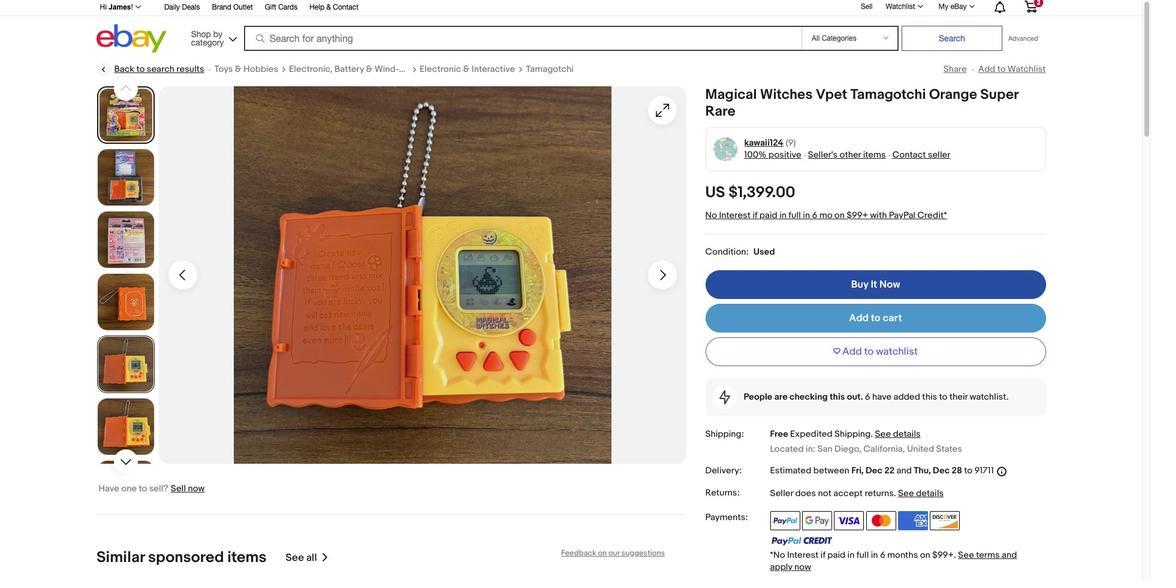 Task type: locate. For each thing, give the bounding box(es) containing it.
6
[[812, 210, 818, 221], [865, 392, 871, 403], [880, 550, 886, 561]]

1 horizontal spatial tamagotchi
[[851, 86, 926, 103]]

picture 3 of 10 image
[[97, 212, 154, 268]]

google pay image
[[802, 511, 832, 530]]

if for *no
[[821, 550, 826, 561]]

and
[[897, 466, 912, 477], [1002, 550, 1017, 561]]

have one to sell? sell now
[[99, 483, 205, 495]]

& right toys
[[235, 64, 242, 75]]

vpet
[[816, 86, 848, 103]]

add left cart
[[849, 312, 869, 324]]

1 horizontal spatial contact
[[893, 149, 926, 161]]

see left the all in the left of the page
[[285, 552, 304, 564]]

tamagotchi link
[[526, 64, 574, 76]]

if down us $1,399.00
[[753, 210, 758, 221]]

0 horizontal spatial items
[[227, 549, 266, 567]]

other
[[840, 149, 861, 161]]

add down the "add to cart" link
[[843, 346, 862, 358]]

this right added
[[923, 392, 937, 403]]

2 horizontal spatial 6
[[880, 550, 886, 561]]

in:
[[806, 444, 816, 455]]

american express image
[[898, 511, 928, 530]]

feedback
[[561, 549, 596, 558]]

1 horizontal spatial if
[[821, 550, 826, 561]]

2 vertical spatial 6
[[880, 550, 886, 561]]

0 vertical spatial tamagotchi
[[526, 64, 574, 75]]

electronic, battery & wind-up link
[[289, 64, 411, 76]]

returns:
[[706, 487, 740, 499]]

0 horizontal spatial watchlist
[[886, 2, 916, 11]]

$99+.
[[933, 550, 956, 561]]

see details link up the california,
[[875, 429, 921, 440]]

tamagotchi down search for anything text field
[[526, 64, 574, 75]]

1 vertical spatial full
[[857, 550, 869, 561]]

None submit
[[902, 26, 1003, 51]]

0 horizontal spatial full
[[789, 210, 801, 221]]

in left mo
[[803, 210, 810, 221]]

0 vertical spatial full
[[789, 210, 801, 221]]

now
[[880, 279, 900, 291]]

back to search results
[[114, 64, 204, 75]]

on
[[835, 210, 845, 221], [598, 549, 607, 558], [920, 550, 931, 561]]

1 vertical spatial .
[[894, 488, 896, 499]]

22
[[885, 466, 895, 477]]

none submit inside shop by category banner
[[902, 26, 1003, 51]]

now right 'sell?'
[[188, 483, 205, 495]]

(9)
[[786, 137, 796, 149]]

full down visa image in the bottom right of the page
[[857, 550, 869, 561]]

see terms and apply now link
[[770, 550, 1017, 573]]

see left 'terms'
[[958, 550, 974, 561]]

& inside electronic & interactive link
[[463, 64, 470, 75]]

details
[[893, 429, 921, 440], [916, 488, 944, 499]]

0 vertical spatial contact
[[333, 3, 359, 11]]

to up super
[[998, 64, 1006, 75]]

2 horizontal spatial on
[[920, 550, 931, 561]]

0 horizontal spatial dec
[[866, 466, 883, 477]]

1 horizontal spatial watchlist
[[1008, 64, 1046, 75]]

1 vertical spatial tamagotchi
[[851, 86, 926, 103]]

have
[[99, 483, 119, 495]]

seller
[[928, 149, 951, 161]]

interest down paypal credit image
[[787, 550, 819, 561]]

no interest if paid in full in 6 mo on $99+ with paypal credit* link
[[706, 210, 947, 221]]

kawaii124 image
[[713, 137, 738, 162]]

2 dec from the left
[[933, 466, 950, 477]]

hi james !
[[100, 3, 133, 11]]

& inside the toys & hobbies link
[[235, 64, 242, 75]]

1 horizontal spatial sell
[[861, 2, 873, 11]]

add for add to watchlist
[[979, 64, 996, 75]]

6 right out.
[[865, 392, 871, 403]]

2 vertical spatial add
[[843, 346, 862, 358]]

see details link down thu,
[[898, 488, 944, 499]]

100% positive
[[745, 149, 802, 161]]

similar sponsored items
[[96, 549, 266, 567]]

seller
[[770, 488, 793, 499]]

brand
[[212, 3, 231, 11]]

on left our
[[598, 549, 607, 558]]

watchlist down advanced
[[1008, 64, 1046, 75]]

to left "watchlist" at bottom
[[865, 346, 874, 358]]

6 left mo
[[812, 210, 818, 221]]

add to watchlist link
[[979, 64, 1046, 75]]

&
[[326, 3, 331, 11], [235, 64, 242, 75], [366, 64, 373, 75], [463, 64, 470, 75]]

magical
[[706, 86, 757, 103]]

0 vertical spatial now
[[188, 483, 205, 495]]

tamagotchi
[[526, 64, 574, 75], [851, 86, 926, 103]]

. up 'located in: san diego, california, united states' at bottom right
[[871, 429, 873, 440]]

0 vertical spatial sell
[[861, 2, 873, 11]]

& inside electronic, battery & wind-up link
[[366, 64, 373, 75]]

this left out.
[[830, 392, 845, 403]]

1 horizontal spatial paid
[[828, 550, 846, 561]]

6 for mo
[[812, 210, 818, 221]]

discover image
[[930, 511, 960, 530]]

items for similar sponsored items
[[227, 549, 266, 567]]

this
[[830, 392, 845, 403], [923, 392, 937, 403]]

paypal credit image
[[770, 537, 833, 546]]

0 vertical spatial details
[[893, 429, 921, 440]]

tamagotchi right vpet at top right
[[851, 86, 926, 103]]

sell
[[861, 2, 873, 11], [171, 483, 186, 495]]

magical witches vpet tamagotchi orange super rare - picture 5 of 10 image
[[159, 86, 686, 464]]

in down visa image in the bottom right of the page
[[848, 550, 855, 561]]

& right the electronic
[[463, 64, 470, 75]]

picture 2 of 10 image
[[97, 149, 154, 206]]

help & contact link
[[310, 1, 359, 14]]

feedback on our suggestions
[[561, 549, 665, 558]]

0 horizontal spatial sell
[[171, 483, 186, 495]]

and right 'terms'
[[1002, 550, 1017, 561]]

& inside help & contact link
[[326, 3, 331, 11]]

items left see all text field
[[227, 549, 266, 567]]

brand outlet link
[[212, 1, 253, 14]]

see up the california,
[[875, 429, 891, 440]]

seller does not accept returns . see details
[[770, 488, 944, 499]]

advanced link
[[1003, 26, 1044, 50]]

contact seller link
[[893, 149, 951, 161]]

sell right 'sell?'
[[171, 483, 186, 495]]

contact left "seller"
[[893, 149, 926, 161]]

seller's other items
[[808, 149, 886, 161]]

0 vertical spatial add
[[979, 64, 996, 75]]

1 horizontal spatial this
[[923, 392, 937, 403]]

1 vertical spatial paid
[[828, 550, 846, 561]]

dec left 22
[[866, 466, 883, 477]]

see all link
[[285, 549, 329, 567]]

electronic & interactive link
[[420, 64, 515, 76]]

delivery:
[[706, 466, 742, 477]]

items right other
[[863, 149, 886, 161]]

1 horizontal spatial 6
[[865, 392, 871, 403]]

1 vertical spatial add
[[849, 312, 869, 324]]

visa image
[[834, 511, 864, 530]]

electronic, battery & wind-up
[[289, 64, 411, 75]]

!
[[131, 3, 133, 11]]

add to watchlist button
[[706, 338, 1046, 366]]

gift
[[265, 3, 276, 11]]

picture 5 of 10 image
[[97, 336, 154, 393]]

full
[[789, 210, 801, 221], [857, 550, 869, 561]]

1 vertical spatial interest
[[787, 550, 819, 561]]

on for no interest if paid in full in 6 mo on $99+ with paypal credit*
[[835, 210, 845, 221]]

shipping
[[835, 429, 871, 440]]

on right mo
[[835, 210, 845, 221]]

0 horizontal spatial interest
[[719, 210, 751, 221]]

watchlist right sell link
[[886, 2, 916, 11]]

2 this from the left
[[923, 392, 937, 403]]

one
[[121, 483, 137, 495]]

contact right help
[[333, 3, 359, 11]]

1 vertical spatial now
[[795, 562, 811, 573]]

condition:
[[706, 246, 749, 258]]

0 vertical spatial 6
[[812, 210, 818, 221]]

now right apply
[[795, 562, 811, 573]]

& right help
[[326, 3, 331, 11]]

toys & hobbies link
[[214, 64, 278, 76]]

1 vertical spatial watchlist
[[1008, 64, 1046, 75]]

sell link
[[856, 2, 878, 11]]

between
[[814, 466, 850, 477]]

with details__icon image
[[719, 390, 730, 405]]

are
[[775, 392, 788, 403]]

and right 22
[[897, 466, 912, 477]]

interest right no
[[719, 210, 751, 221]]

1 vertical spatial 6
[[865, 392, 871, 403]]

sell left watchlist link
[[861, 2, 873, 11]]

add up super
[[979, 64, 996, 75]]

0 horizontal spatial if
[[753, 210, 758, 221]]

1 horizontal spatial and
[[1002, 550, 1017, 561]]

see
[[875, 429, 891, 440], [898, 488, 914, 499], [958, 550, 974, 561], [285, 552, 304, 564]]

shipping:
[[706, 429, 744, 440]]

1 horizontal spatial dec
[[933, 466, 950, 477]]

if down paypal credit image
[[821, 550, 826, 561]]

0 vertical spatial items
[[863, 149, 886, 161]]

interactive
[[472, 64, 515, 75]]

0 horizontal spatial contact
[[333, 3, 359, 11]]

details up "united" in the right bottom of the page
[[893, 429, 921, 440]]

interest for *no
[[787, 550, 819, 561]]

on left the $99+.
[[920, 550, 931, 561]]

apply
[[770, 562, 793, 573]]

Search for anything text field
[[246, 27, 799, 50]]

my ebay
[[939, 2, 967, 11]]

6 left months
[[880, 550, 886, 561]]

paid down the '$1,399.00' on the right
[[760, 210, 778, 221]]

6 for months
[[880, 550, 886, 561]]

details down thu,
[[916, 488, 944, 499]]

1 horizontal spatial items
[[863, 149, 886, 161]]

1 vertical spatial if
[[821, 550, 826, 561]]

0 horizontal spatial 6
[[812, 210, 818, 221]]

electronic & interactive
[[420, 64, 515, 75]]

contact
[[333, 3, 359, 11], [893, 149, 926, 161]]

dec left 28
[[933, 466, 950, 477]]

0 vertical spatial if
[[753, 210, 758, 221]]

seller's other items link
[[808, 149, 886, 161]]

. down 22
[[894, 488, 896, 499]]

terms
[[976, 550, 1000, 561]]

0 vertical spatial paid
[[760, 210, 778, 221]]

1 horizontal spatial on
[[835, 210, 845, 221]]

paid down visa image in the bottom right of the page
[[828, 550, 846, 561]]

kawaii124 (9)
[[745, 137, 796, 149]]

picture 1 of 10 image
[[98, 88, 153, 143]]

diego,
[[835, 444, 862, 455]]

0 vertical spatial interest
[[719, 210, 751, 221]]

& left wind- on the top left of page
[[366, 64, 373, 75]]

now
[[188, 483, 205, 495], [795, 562, 811, 573]]

san
[[818, 444, 833, 455]]

dec
[[866, 466, 883, 477], [933, 466, 950, 477]]

1 horizontal spatial interest
[[787, 550, 819, 561]]

paid for months
[[828, 550, 846, 561]]

estimated between fri, dec 22 and thu, dec 28 to 91711
[[770, 466, 994, 477]]

0 vertical spatial watchlist
[[886, 2, 916, 11]]

0 vertical spatial .
[[871, 429, 873, 440]]

people
[[744, 392, 773, 403]]

search
[[147, 64, 175, 75]]

full left mo
[[789, 210, 801, 221]]

interest for no
[[719, 210, 751, 221]]

shop by category banner
[[93, 0, 1046, 56]]

0 horizontal spatial paid
[[760, 210, 778, 221]]

does
[[795, 488, 816, 499]]

tamagotchi inside the magical witches vpet tamagotchi orange super rare
[[851, 86, 926, 103]]

contact inside account navigation
[[333, 3, 359, 11]]

1 vertical spatial items
[[227, 549, 266, 567]]

0 horizontal spatial this
[[830, 392, 845, 403]]

and inside see terms and apply now
[[1002, 550, 1017, 561]]

1 horizontal spatial now
[[795, 562, 811, 573]]

$1,399.00
[[729, 184, 796, 202]]

add inside button
[[843, 346, 862, 358]]

ebay
[[951, 2, 967, 11]]

1 horizontal spatial full
[[857, 550, 869, 561]]

our
[[608, 549, 620, 558]]

on for *no interest if paid in full in 6 months on $99+.
[[920, 550, 931, 561]]

1 vertical spatial and
[[1002, 550, 1017, 561]]

0 vertical spatial and
[[897, 466, 912, 477]]



Task type: vqa. For each thing, say whether or not it's contained in the screenshot.
paid for mo
yes



Task type: describe. For each thing, give the bounding box(es) containing it.
to left their
[[939, 392, 948, 403]]

not
[[818, 488, 832, 499]]

account navigation
[[93, 0, 1046, 16]]

now inside see terms and apply now
[[795, 562, 811, 573]]

0 horizontal spatial on
[[598, 549, 607, 558]]

people are checking this out. 6 have added this to their watchlist.
[[744, 392, 1009, 403]]

see terms and apply now
[[770, 550, 1017, 573]]

wind-
[[375, 64, 399, 75]]

0 horizontal spatial tamagotchi
[[526, 64, 574, 75]]

*no
[[770, 550, 785, 561]]

shop by category button
[[186, 24, 240, 50]]

daily
[[164, 3, 180, 11]]

back
[[114, 64, 134, 75]]

free
[[770, 429, 788, 440]]

kawaii124
[[745, 137, 784, 149]]

toys & hobbies
[[214, 64, 278, 75]]

1 vertical spatial see details link
[[898, 488, 944, 499]]

watchlist link
[[879, 0, 929, 14]]

located in: san diego, california, united states
[[770, 444, 962, 455]]

checking
[[790, 392, 828, 403]]

condition: used
[[706, 246, 775, 258]]

sell inside account navigation
[[861, 2, 873, 11]]

electronic,
[[289, 64, 333, 75]]

my
[[939, 2, 949, 11]]

electronic
[[420, 64, 461, 75]]

see right returns
[[898, 488, 914, 499]]

paypal
[[889, 210, 916, 221]]

up
[[399, 64, 411, 75]]

paypal image
[[770, 511, 800, 530]]

outlet
[[233, 3, 253, 11]]

1 this from the left
[[830, 392, 845, 403]]

cart
[[883, 312, 902, 324]]

add to watchlist
[[979, 64, 1046, 75]]

add for add to cart
[[849, 312, 869, 324]]

add to cart
[[849, 312, 902, 324]]

0 vertical spatial see details link
[[875, 429, 921, 440]]

my ebay link
[[932, 0, 980, 14]]

& for toys
[[235, 64, 242, 75]]

0 horizontal spatial .
[[871, 429, 873, 440]]

0 horizontal spatial now
[[188, 483, 205, 495]]

sell?
[[149, 483, 168, 495]]

daily deals
[[164, 3, 200, 11]]

help
[[310, 3, 324, 11]]

california,
[[864, 444, 905, 455]]

picture 4 of 10 image
[[97, 274, 154, 330]]

hi
[[100, 3, 107, 11]]

to left cart
[[871, 312, 881, 324]]

contact seller
[[893, 149, 951, 161]]

mo
[[820, 210, 833, 221]]

sponsored
[[148, 549, 224, 567]]

help & contact
[[310, 3, 359, 11]]

buy
[[851, 279, 869, 291]]

toys
[[214, 64, 233, 75]]

returns
[[865, 488, 894, 499]]

watchlist inside account navigation
[[886, 2, 916, 11]]

advanced
[[1009, 35, 1038, 42]]

estimated
[[770, 466, 812, 477]]

to right 28
[[964, 466, 973, 477]]

no
[[706, 210, 717, 221]]

1 vertical spatial sell
[[171, 483, 186, 495]]

credit*
[[918, 210, 947, 221]]

hobbies
[[244, 64, 278, 75]]

super
[[981, 86, 1019, 103]]

add to watchlist
[[843, 346, 918, 358]]

gift cards link
[[265, 1, 298, 14]]

picture 6 of 10 image
[[97, 399, 154, 455]]

if for no
[[753, 210, 758, 221]]

magical witches vpet tamagotchi orange super rare
[[706, 86, 1019, 120]]

full for months
[[857, 550, 869, 561]]

united
[[907, 444, 934, 455]]

share button
[[944, 64, 967, 75]]

100% positive link
[[745, 149, 802, 161]]

1 horizontal spatial .
[[894, 488, 896, 499]]

no interest if paid in full in 6 mo on $99+ with paypal credit*
[[706, 210, 947, 221]]

brand outlet
[[212, 3, 253, 11]]

daily deals link
[[164, 1, 200, 14]]

fri,
[[852, 466, 864, 477]]

witches
[[760, 86, 813, 103]]

$99+
[[847, 210, 868, 221]]

sell now link
[[171, 483, 205, 495]]

paid for mo
[[760, 210, 778, 221]]

gift cards
[[265, 3, 298, 11]]

see inside see terms and apply now
[[958, 550, 974, 561]]

0 horizontal spatial and
[[897, 466, 912, 477]]

in down the '$1,399.00' on the right
[[780, 210, 787, 221]]

1 vertical spatial details
[[916, 488, 944, 499]]

shop
[[191, 29, 211, 39]]

to right back
[[136, 64, 145, 75]]

by
[[213, 29, 223, 39]]

their
[[950, 392, 968, 403]]

watchlist
[[876, 346, 918, 358]]

results
[[177, 64, 204, 75]]

out.
[[847, 392, 863, 403]]

buy it now link
[[706, 270, 1046, 299]]

to inside button
[[865, 346, 874, 358]]

*no interest if paid in full in 6 months on $99+.
[[770, 550, 958, 561]]

similar
[[96, 549, 144, 567]]

with
[[870, 210, 887, 221]]

See all text field
[[285, 552, 317, 564]]

orange
[[929, 86, 977, 103]]

items for seller's other items
[[863, 149, 886, 161]]

in left months
[[871, 550, 878, 561]]

buy it now
[[851, 279, 900, 291]]

cards
[[278, 3, 298, 11]]

& for help
[[326, 3, 331, 11]]

payments:
[[706, 512, 748, 523]]

it
[[871, 279, 877, 291]]

located
[[770, 444, 804, 455]]

months
[[888, 550, 918, 561]]

to right one
[[139, 483, 147, 495]]

1 dec from the left
[[866, 466, 883, 477]]

add for add to watchlist
[[843, 346, 862, 358]]

states
[[936, 444, 962, 455]]

add to cart link
[[706, 304, 1046, 333]]

watchlist.
[[970, 392, 1009, 403]]

master card image
[[866, 511, 896, 530]]

1 vertical spatial contact
[[893, 149, 926, 161]]

full for mo
[[789, 210, 801, 221]]

& for electronic
[[463, 64, 470, 75]]



